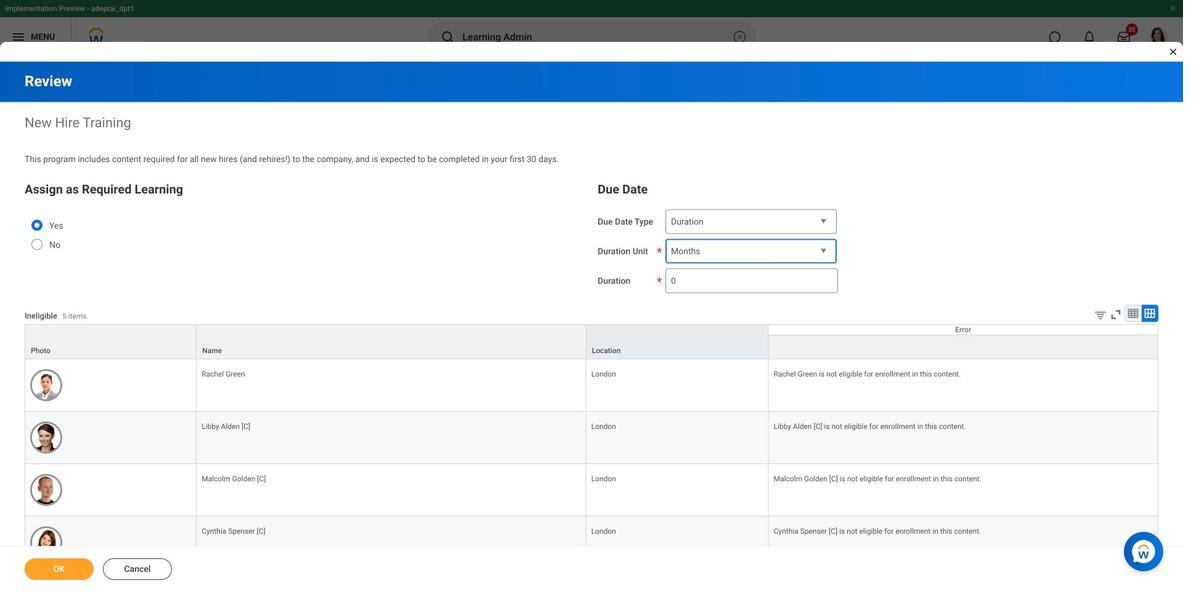 Task type: locate. For each thing, give the bounding box(es) containing it.
1 row from the top
[[25, 324, 1159, 359]]

toolbar
[[1085, 305, 1159, 324]]

1 london element from the top
[[592, 367, 616, 378]]

inbox large image
[[1118, 31, 1131, 43]]

libby alden [c] element
[[202, 420, 250, 431]]

None text field
[[666, 269, 839, 293]]

1 horizontal spatial group
[[598, 180, 1159, 293]]

london element for libby alden [c] is not eligible for enrollment in this content. element
[[592, 420, 616, 431]]

row
[[25, 324, 1159, 359], [25, 335, 1159, 359], [25, 359, 1159, 412], [25, 412, 1159, 464], [25, 464, 1159, 517], [25, 517, 1159, 569]]

3 london element from the top
[[592, 472, 616, 483]]

group
[[25, 180, 586, 266], [598, 180, 1159, 293]]

rachel green element
[[202, 367, 245, 378]]

fullscreen image
[[1110, 308, 1123, 322]]

banner
[[0, 0, 1184, 57]]

close environment banner image
[[1170, 4, 1178, 12]]

5 row from the top
[[25, 464, 1159, 517]]

workday assistant region
[[1125, 527, 1169, 572]]

3 row from the top
[[25, 359, 1159, 412]]

4 london element from the top
[[592, 525, 616, 536]]

libby alden [c] is not eligible for enrollment in this content. element
[[774, 420, 967, 431]]

employee's photo (libby alden [c]) image
[[30, 422, 62, 454]]

london element
[[592, 367, 616, 378], [592, 420, 616, 431], [592, 472, 616, 483], [592, 525, 616, 536]]

dialog
[[0, 0, 1184, 591]]

london element for the rachel green is not eligible for enrollment in this content. element
[[592, 367, 616, 378]]

main content
[[0, 62, 1184, 591]]

2 group from the left
[[598, 180, 1159, 293]]

table image
[[1128, 307, 1140, 320]]

0 horizontal spatial group
[[25, 180, 586, 266]]

cynthia spenser [c] element
[[202, 525, 266, 536]]

2 london element from the top
[[592, 420, 616, 431]]

select to filter grid data image
[[1094, 309, 1108, 322]]



Task type: vqa. For each thing, say whether or not it's contained in the screenshot.
Malcolm Golden [C] is not eligible for enrollment in this content. element
yes



Task type: describe. For each thing, give the bounding box(es) containing it.
search image
[[441, 30, 455, 44]]

employee's photo (rachel green) image
[[30, 369, 62, 401]]

london element for malcolm golden [c] is not eligible for enrollment in this content. element
[[592, 472, 616, 483]]

profile logan mcneil element
[[1142, 23, 1176, 51]]

x circle image
[[733, 30, 748, 44]]

1 group from the left
[[25, 180, 586, 266]]

close review image
[[1169, 47, 1179, 57]]

employee's photo (malcolm golden [c]) image
[[30, 474, 62, 506]]

4 row from the top
[[25, 412, 1159, 464]]

notifications large image
[[1084, 31, 1096, 43]]

expand table image
[[1144, 307, 1157, 320]]

rachel green is not eligible for enrollment in this content. element
[[774, 367, 961, 378]]

malcolm golden [c] element
[[202, 472, 266, 483]]

employee's photo (cynthia spenser [c]) image
[[30, 527, 62, 559]]

6 row from the top
[[25, 517, 1159, 569]]

malcolm golden [c] is not eligible for enrollment in this content. element
[[774, 472, 982, 483]]

2 row from the top
[[25, 335, 1159, 359]]

london element for cynthia spenser [c] is not eligible for enrollment in this content. element
[[592, 525, 616, 536]]

cynthia spenser [c] is not eligible for enrollment in this content. element
[[774, 525, 982, 536]]



